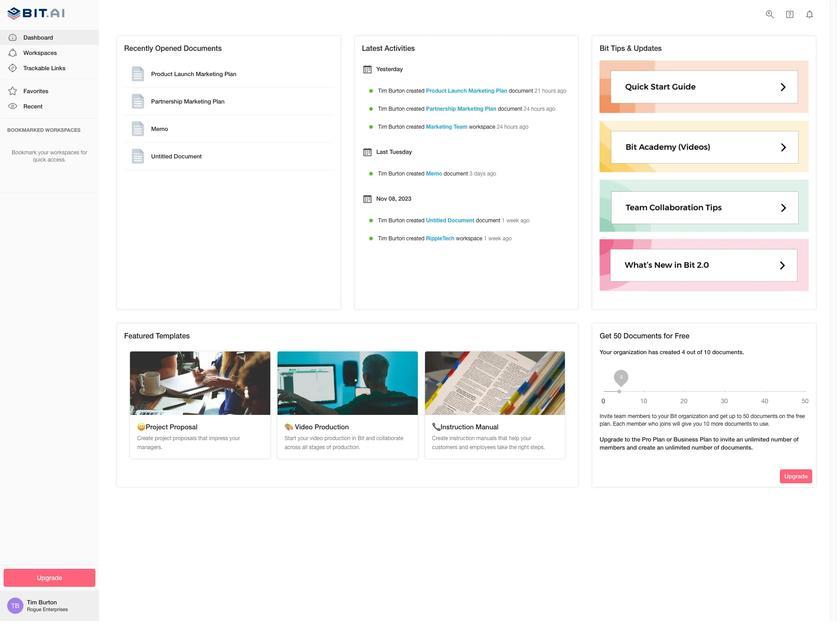 Task type: vqa. For each thing, say whether or not it's contained in the screenshot.


Task type: locate. For each thing, give the bounding box(es) containing it.
product
[[151, 70, 173, 78], [426, 87, 447, 94]]

50 right get
[[614, 331, 622, 340]]

tim burton created partnership marketing plan document 24 hours ago
[[378, 105, 556, 112]]

production
[[315, 422, 349, 431]]

0 vertical spatial week
[[507, 217, 519, 224]]

ago inside tim burton created untitled document document 1 week ago
[[521, 217, 530, 224]]

latest activities
[[362, 44, 415, 52]]

partnership marketing plan link down product launch marketing plan
[[126, 90, 332, 113]]

🎨 video production image
[[278, 352, 418, 415]]

start
[[285, 435, 296, 441]]

1 horizontal spatial organization
[[679, 413, 708, 419]]

unlimited down use.
[[745, 436, 770, 443]]

0 horizontal spatial bit
[[358, 435, 364, 441]]

1 horizontal spatial members
[[628, 413, 651, 419]]

documents. right out
[[713, 348, 745, 356]]

📞instruction manual
[[432, 422, 499, 431]]

tim for untitled document
[[378, 217, 387, 224]]

0 horizontal spatial number
[[692, 444, 713, 451]]

and down instruction on the right bottom of the page
[[459, 444, 468, 450]]

ago inside tim burton created product launch marketing plan document 21 hours ago
[[558, 88, 567, 94]]

bit inside start your video production in bit and collaborate across all stages of production.
[[358, 435, 364, 441]]

for
[[81, 149, 87, 155], [664, 331, 673, 340]]

burton inside tim burton created rippletech workspace 1 week ago
[[389, 235, 405, 242]]

0 vertical spatial product
[[151, 70, 173, 78]]

memo left 3 on the top right of page
[[426, 170, 442, 177]]

0 horizontal spatial 1
[[484, 235, 487, 242]]

0 horizontal spatial week
[[489, 235, 501, 242]]

1 vertical spatial documents
[[624, 331, 662, 340]]

document inside tim burton created partnership marketing plan document 24 hours ago
[[498, 106, 522, 112]]

0 vertical spatial untitled document link
[[126, 145, 332, 168]]

the down help
[[509, 444, 517, 450]]

bit up will
[[671, 413, 677, 419]]

across
[[285, 444, 301, 450]]

0 horizontal spatial partnership marketing plan link
[[126, 90, 332, 113]]

documents up 'has'
[[624, 331, 662, 340]]

get
[[600, 331, 612, 340]]

0 vertical spatial the
[[787, 413, 795, 419]]

create inside create project proposals that impress your managers.
[[137, 435, 153, 441]]

1 vertical spatial document
[[448, 217, 475, 224]]

1 horizontal spatial that
[[498, 435, 508, 441]]

1 vertical spatial documents.
[[721, 444, 753, 451]]

your right impress
[[230, 435, 240, 441]]

2 create from the left
[[432, 435, 448, 441]]

of right stages in the bottom left of the page
[[327, 444, 331, 450]]

24 inside tim burton created marketing team workspace 24 hours ago
[[497, 124, 503, 130]]

and left create
[[627, 444, 637, 451]]

1 vertical spatial 10
[[704, 421, 710, 427]]

members down each
[[600, 444, 625, 451]]

1 vertical spatial unlimited
[[666, 444, 690, 451]]

0 horizontal spatial launch
[[174, 70, 194, 78]]

1 horizontal spatial partnership marketing plan link
[[426, 105, 497, 112]]

that up take
[[498, 435, 508, 441]]

product up tim burton created partnership marketing plan document 24 hours ago
[[426, 87, 447, 94]]

0 horizontal spatial 24
[[497, 124, 503, 130]]

memo up untitled document
[[151, 125, 168, 132]]

days
[[474, 171, 486, 177]]

0 vertical spatial 1
[[502, 217, 505, 224]]

1 vertical spatial workspace
[[456, 235, 483, 242]]

marketing left team
[[426, 123, 452, 130]]

created inside tim burton created rippletech workspace 1 week ago
[[407, 235, 425, 242]]

tim inside tim burton created product launch marketing plan document 21 hours ago
[[378, 88, 387, 94]]

burton
[[389, 88, 405, 94], [389, 106, 405, 112], [389, 124, 405, 130], [389, 171, 405, 177], [389, 217, 405, 224], [389, 235, 405, 242], [39, 599, 57, 606]]

tim inside tim burton created untitled document document 1 week ago
[[378, 217, 387, 224]]

document
[[509, 88, 533, 94], [498, 106, 522, 112], [444, 171, 468, 177], [476, 217, 501, 224]]

launch up tim burton created partnership marketing plan document 24 hours ago
[[448, 87, 467, 94]]

partnership marketing plan link
[[126, 90, 332, 113], [426, 105, 497, 112]]

and up more
[[710, 413, 719, 419]]

number down the business
[[692, 444, 713, 451]]

upgrade to the pro plan or business plan to invite an unlimited number of members and create an unlimited number of documents.
[[600, 436, 799, 451]]

0 horizontal spatial upgrade
[[37, 574, 62, 581]]

your up quick
[[38, 149, 49, 155]]

out
[[687, 348, 696, 356]]

an
[[737, 436, 743, 443], [657, 444, 664, 451]]

bookmarked
[[7, 127, 44, 133]]

1 horizontal spatial partnership
[[426, 105, 456, 112]]

0 horizontal spatial create
[[137, 435, 153, 441]]

tuesday
[[390, 148, 412, 155]]

unlimited down the business
[[666, 444, 690, 451]]

0 vertical spatial number
[[771, 436, 792, 443]]

0 vertical spatial launch
[[174, 70, 194, 78]]

burton inside tim burton created partnership marketing plan document 24 hours ago
[[389, 106, 405, 112]]

50
[[614, 331, 622, 340], [743, 413, 750, 419]]

project
[[155, 435, 171, 441]]

1 vertical spatial untitled
[[426, 217, 446, 224]]

1 that from the left
[[198, 435, 208, 441]]

1 horizontal spatial 24
[[524, 106, 530, 112]]

1 vertical spatial number
[[692, 444, 713, 451]]

and right in
[[366, 435, 375, 441]]

plan
[[225, 70, 236, 78], [496, 87, 508, 94], [213, 98, 225, 105], [485, 105, 497, 112], [653, 436, 665, 443], [700, 436, 712, 443]]

0 horizontal spatial untitled document link
[[126, 145, 332, 168]]

2023
[[399, 195, 412, 202]]

ago
[[558, 88, 567, 94], [547, 106, 556, 112], [520, 124, 529, 130], [487, 171, 496, 177], [521, 217, 530, 224], [503, 235, 512, 242]]

24
[[524, 106, 530, 112], [497, 124, 503, 130]]

workspace
[[469, 124, 496, 130], [456, 235, 483, 242]]

4
[[682, 348, 685, 356]]

0 horizontal spatial that
[[198, 435, 208, 441]]

0 vertical spatial documents
[[184, 44, 222, 52]]

create up customers on the right
[[432, 435, 448, 441]]

partnership marketing plan link for recently opened documents
[[126, 90, 332, 113]]

partnership marketing plan link for tim burton
[[426, 105, 497, 112]]

created inside tim burton created product launch marketing plan document 21 hours ago
[[407, 88, 425, 94]]

links
[[51, 64, 65, 72]]

bit inside invite team members to your bit organization and get up to 50 documents on the free plan. each member who joins will give you 10 more documents to use.
[[671, 413, 677, 419]]

product down opened
[[151, 70, 173, 78]]

and
[[710, 413, 719, 419], [366, 435, 375, 441], [627, 444, 637, 451], [459, 444, 468, 450]]

team
[[614, 413, 627, 419]]

0 horizontal spatial document
[[174, 153, 202, 160]]

members up member
[[628, 413, 651, 419]]

created for marketing
[[407, 124, 425, 130]]

the right the on
[[787, 413, 795, 419]]

organization up you
[[679, 413, 708, 419]]

marketing
[[196, 70, 223, 78], [469, 87, 495, 94], [184, 98, 211, 105], [458, 105, 484, 112], [426, 123, 452, 130]]

1 vertical spatial for
[[664, 331, 673, 340]]

product launch marketing plan
[[151, 70, 236, 78]]

bookmarked workspaces
[[7, 127, 81, 133]]

burton inside tim burton created product launch marketing plan document 21 hours ago
[[389, 88, 405, 94]]

1 vertical spatial an
[[657, 444, 664, 451]]

😀project proposal image
[[130, 352, 270, 415]]

that
[[198, 435, 208, 441], [498, 435, 508, 441]]

free
[[796, 413, 805, 419]]

marketing inside product launch marketing plan link
[[196, 70, 223, 78]]

bit for invite team members to your bit organization and get up to 50 documents on the free plan. each member who joins will give you 10 more documents to use.
[[671, 413, 677, 419]]

launch up partnership marketing plan
[[174, 70, 194, 78]]

an right invite
[[737, 436, 743, 443]]

tim burton created memo document 3 days ago
[[378, 170, 496, 177]]

2 vertical spatial bit
[[358, 435, 364, 441]]

1 vertical spatial the
[[632, 436, 641, 443]]

1 horizontal spatial 50
[[743, 413, 750, 419]]

of right out
[[697, 348, 703, 356]]

take
[[497, 444, 508, 450]]

documents. down invite
[[721, 444, 753, 451]]

to left use.
[[754, 421, 758, 427]]

production
[[325, 435, 351, 441]]

3
[[470, 171, 473, 177]]

2 that from the left
[[498, 435, 508, 441]]

that inside create instruction manuals that help your customers and employees take the right steps.
[[498, 435, 508, 441]]

1 horizontal spatial product launch marketing plan link
[[426, 87, 508, 94]]

enterprises
[[43, 607, 68, 612]]

1 vertical spatial 50
[[743, 413, 750, 419]]

your up all
[[298, 435, 308, 441]]

1 horizontal spatial for
[[664, 331, 673, 340]]

created for partnership
[[407, 106, 425, 112]]

created inside tim burton created untitled document document 1 week ago
[[407, 217, 425, 224]]

marketing down product launch marketing plan
[[184, 98, 211, 105]]

1 inside tim burton created rippletech workspace 1 week ago
[[484, 235, 487, 242]]

yesterday
[[377, 65, 403, 73]]

access.
[[48, 157, 66, 163]]

0 horizontal spatial untitled
[[151, 153, 172, 160]]

1 vertical spatial upgrade button
[[4, 569, 95, 587]]

created inside tim burton created marketing team workspace 24 hours ago
[[407, 124, 425, 130]]

1 vertical spatial organization
[[679, 413, 708, 419]]

collaborate
[[377, 435, 403, 441]]

upgrade
[[600, 436, 623, 443], [785, 473, 808, 480], [37, 574, 62, 581]]

1 vertical spatial bit
[[671, 413, 677, 419]]

nov
[[377, 195, 387, 202]]

to left invite
[[714, 436, 719, 443]]

the
[[787, 413, 795, 419], [632, 436, 641, 443], [509, 444, 517, 450]]

50 inside invite team members to your bit organization and get up to 50 documents on the free plan. each member who joins will give you 10 more documents to use.
[[743, 413, 750, 419]]

2 horizontal spatial the
[[787, 413, 795, 419]]

partnership down product launch marketing plan
[[151, 98, 182, 105]]

that inside create project proposals that impress your managers.
[[198, 435, 208, 441]]

burton inside tim burton created marketing team workspace 24 hours ago
[[389, 124, 405, 130]]

0 horizontal spatial upgrade button
[[4, 569, 95, 587]]

0 vertical spatial unlimited
[[745, 436, 770, 443]]

an right create
[[657, 444, 664, 451]]

free
[[675, 331, 690, 340]]

document inside tim burton created untitled document document 1 week ago
[[476, 217, 501, 224]]

week
[[507, 217, 519, 224], [489, 235, 501, 242]]

workspace right team
[[469, 124, 496, 130]]

the left pro
[[632, 436, 641, 443]]

create instruction manuals that help your customers and employees take the right steps.
[[432, 435, 545, 450]]

0 horizontal spatial memo link
[[126, 117, 332, 141]]

untitled document link
[[126, 145, 332, 168], [426, 217, 475, 224]]

😀project
[[137, 422, 168, 431]]

0 vertical spatial hours
[[542, 88, 556, 94]]

0 horizontal spatial the
[[509, 444, 517, 450]]

10 right you
[[704, 421, 710, 427]]

1 horizontal spatial an
[[737, 436, 743, 443]]

create
[[137, 435, 153, 441], [432, 435, 448, 441]]

partnership marketing plan
[[151, 98, 225, 105]]

plan.
[[600, 421, 612, 427]]

50 right up
[[743, 413, 750, 419]]

workspace down tim burton created untitled document document 1 week ago
[[456, 235, 483, 242]]

create inside create instruction manuals that help your customers and employees take the right steps.
[[432, 435, 448, 441]]

tim inside tim burton created memo document 3 days ago
[[378, 171, 387, 177]]

and inside start your video production in bit and collaborate across all stages of production.
[[366, 435, 375, 441]]

1 vertical spatial hours
[[531, 106, 545, 112]]

2 horizontal spatial bit
[[671, 413, 677, 419]]

documents down up
[[725, 421, 752, 427]]

invite
[[721, 436, 735, 443]]

partnership up marketing team link at the top right
[[426, 105, 456, 112]]

1 horizontal spatial number
[[771, 436, 792, 443]]

that left impress
[[198, 435, 208, 441]]

0 vertical spatial document
[[174, 153, 202, 160]]

1 horizontal spatial create
[[432, 435, 448, 441]]

memo
[[151, 125, 168, 132], [426, 170, 442, 177]]

1 horizontal spatial untitled document link
[[426, 217, 475, 224]]

created inside tim burton created memo document 3 days ago
[[407, 171, 425, 177]]

1 vertical spatial product
[[426, 87, 447, 94]]

0 horizontal spatial partnership
[[151, 98, 182, 105]]

bit right in
[[358, 435, 364, 441]]

1 vertical spatial memo
[[426, 170, 442, 177]]

tim for memo
[[378, 171, 387, 177]]

proposal
[[170, 422, 198, 431]]

document inside tim burton created memo document 3 days ago
[[444, 171, 468, 177]]

that for 📞instruction manual
[[498, 435, 508, 441]]

for inside bookmark your workspaces for quick access.
[[81, 149, 87, 155]]

team
[[454, 123, 468, 130]]

0 horizontal spatial organization
[[614, 348, 647, 356]]

more
[[711, 421, 724, 427]]

your up joins
[[659, 413, 669, 419]]

your up 'right'
[[521, 435, 532, 441]]

latest
[[362, 44, 383, 52]]

0 vertical spatial 24
[[524, 106, 530, 112]]

to up "who"
[[652, 413, 657, 419]]

joins
[[660, 421, 671, 427]]

trackable links button
[[0, 60, 99, 76]]

1 vertical spatial launch
[[448, 87, 467, 94]]

will
[[673, 421, 681, 427]]

marketing up partnership marketing plan
[[196, 70, 223, 78]]

tim for marketing team
[[378, 124, 387, 130]]

0 vertical spatial memo link
[[126, 117, 332, 141]]

1 vertical spatial 24
[[497, 124, 503, 130]]

2 vertical spatial hours
[[505, 124, 518, 130]]

created inside tim burton created partnership marketing plan document 24 hours ago
[[407, 106, 425, 112]]

your inside start your video production in bit and collaborate across all stages of production.
[[298, 435, 308, 441]]

organization down get 50 documents for free
[[614, 348, 647, 356]]

documents.
[[713, 348, 745, 356], [721, 444, 753, 451]]

recent button
[[0, 99, 99, 114]]

10 right out
[[704, 348, 711, 356]]

bit left tips
[[600, 44, 609, 52]]

managers.
[[137, 444, 163, 450]]

hours inside tim burton created partnership marketing plan document 24 hours ago
[[531, 106, 545, 112]]

bit for start your video production in bit and collaborate across all stages of production.
[[358, 435, 364, 441]]

members
[[628, 413, 651, 419], [600, 444, 625, 451]]

product launch marketing plan link
[[126, 62, 332, 86], [426, 87, 508, 94]]

0 horizontal spatial product
[[151, 70, 173, 78]]

burton inside tim burton created untitled document document 1 week ago
[[389, 217, 405, 224]]

2 horizontal spatial upgrade
[[785, 473, 808, 480]]

0 vertical spatial product launch marketing plan link
[[126, 62, 332, 86]]

number down the on
[[771, 436, 792, 443]]

0 vertical spatial upgrade
[[600, 436, 623, 443]]

created for untitled
[[407, 217, 425, 224]]

partnership marketing plan link up team
[[426, 105, 497, 112]]

ago inside tim burton created rippletech workspace 1 week ago
[[503, 235, 512, 242]]

for right workspaces
[[81, 149, 87, 155]]

1 horizontal spatial upgrade
[[600, 436, 623, 443]]

2 vertical spatial the
[[509, 444, 517, 450]]

favorites
[[23, 87, 48, 95]]

documents up product launch marketing plan
[[184, 44, 222, 52]]

1 horizontal spatial launch
[[448, 87, 467, 94]]

created for product
[[407, 88, 425, 94]]

for left free
[[664, 331, 673, 340]]

1 horizontal spatial week
[[507, 217, 519, 224]]

tim
[[378, 88, 387, 94], [378, 106, 387, 112], [378, 124, 387, 130], [378, 171, 387, 177], [378, 217, 387, 224], [378, 235, 387, 242], [27, 599, 37, 606]]

documents
[[751, 413, 778, 419], [725, 421, 752, 427]]

create up managers.
[[137, 435, 153, 441]]

steps.
[[531, 444, 545, 450]]

1 create from the left
[[137, 435, 153, 441]]

tim inside tim burton created partnership marketing plan document 24 hours ago
[[378, 106, 387, 112]]

tim inside tim burton created rippletech workspace 1 week ago
[[378, 235, 387, 242]]

0 horizontal spatial for
[[81, 149, 87, 155]]

recent
[[23, 103, 43, 110]]

upgrade button
[[780, 469, 813, 483], [4, 569, 95, 587]]

0 horizontal spatial members
[[600, 444, 625, 451]]

1 horizontal spatial memo
[[426, 170, 442, 177]]

dashboard button
[[0, 30, 99, 45]]

marketing down tim burton created product launch marketing plan document 21 hours ago
[[458, 105, 484, 112]]

create
[[639, 444, 656, 451]]

1 horizontal spatial the
[[632, 436, 641, 443]]

burton inside tim burton created memo document 3 days ago
[[389, 171, 405, 177]]

documents up use.
[[751, 413, 778, 419]]

to
[[652, 413, 657, 419], [737, 413, 742, 419], [754, 421, 758, 427], [625, 436, 630, 443], [714, 436, 719, 443]]

your inside bookmark your workspaces for quick access.
[[38, 149, 49, 155]]

0 vertical spatial workspace
[[469, 124, 496, 130]]

production.
[[333, 444, 360, 450]]

0 vertical spatial memo
[[151, 125, 168, 132]]

1 horizontal spatial memo link
[[426, 170, 442, 177]]

last tuesday
[[377, 148, 412, 155]]

0 vertical spatial an
[[737, 436, 743, 443]]

workspace inside tim burton created rippletech workspace 1 week ago
[[456, 235, 483, 242]]

1 vertical spatial upgrade
[[785, 473, 808, 480]]

of inside start your video production in bit and collaborate across all stages of production.
[[327, 444, 331, 450]]

0 horizontal spatial documents
[[184, 44, 222, 52]]

0 vertical spatial members
[[628, 413, 651, 419]]

ago inside tim burton created memo document 3 days ago
[[487, 171, 496, 177]]

marketing inside 'partnership marketing plan' link
[[184, 98, 211, 105]]

tim burton created marketing team workspace 24 hours ago
[[378, 123, 529, 130]]

your inside create instruction manuals that help your customers and employees take the right steps.
[[521, 435, 532, 441]]

documents for 50
[[624, 331, 662, 340]]

and inside invite team members to your bit organization and get up to 50 documents on the free plan. each member who joins will give you 10 more documents to use.
[[710, 413, 719, 419]]

tim inside tim burton created marketing team workspace 24 hours ago
[[378, 124, 387, 130]]

unlimited
[[745, 436, 770, 443], [666, 444, 690, 451]]

created for rippletech
[[407, 235, 425, 242]]



Task type: describe. For each thing, give the bounding box(es) containing it.
create project proposals that impress your managers.
[[137, 435, 240, 450]]

for for documents
[[664, 331, 673, 340]]

create for 😀project proposal
[[137, 435, 153, 441]]

rippletech link
[[426, 235, 455, 242]]

your inside invite team members to your bit organization and get up to 50 documents on the free plan. each member who joins will give you 10 more documents to use.
[[659, 413, 669, 419]]

0 horizontal spatial product launch marketing plan link
[[126, 62, 332, 86]]

your organization has created 4 out of 10 documents.
[[600, 348, 745, 356]]

bookmark your workspaces for quick access.
[[12, 149, 87, 163]]

1 horizontal spatial untitled
[[426, 217, 446, 224]]

the inside create instruction manuals that help your customers and employees take the right steps.
[[509, 444, 517, 450]]

tim for product launch marketing plan
[[378, 88, 387, 94]]

0 horizontal spatial unlimited
[[666, 444, 690, 451]]

in
[[352, 435, 356, 441]]

burton for untitled document
[[389, 217, 405, 224]]

employees
[[470, 444, 496, 450]]

1 horizontal spatial unlimited
[[745, 436, 770, 443]]

for for workspaces
[[81, 149, 87, 155]]

0 vertical spatial 10
[[704, 348, 711, 356]]

instruction
[[450, 435, 475, 441]]

proposals
[[173, 435, 197, 441]]

0 vertical spatial documents.
[[713, 348, 745, 356]]

invite team members to your bit organization and get up to 50 documents on the free plan. each member who joins will give you 10 more documents to use.
[[600, 413, 805, 427]]

documents. inside upgrade to the pro plan or business plan to invite an unlimited number of members and create an unlimited number of documents.
[[721, 444, 753, 451]]

stages
[[309, 444, 325, 450]]

week inside tim burton created untitled document document 1 week ago
[[507, 217, 519, 224]]

📞instruction manual image
[[425, 352, 565, 415]]

trackable links
[[23, 64, 65, 72]]

the inside invite team members to your bit organization and get up to 50 documents on the free plan. each member who joins will give you 10 more documents to use.
[[787, 413, 795, 419]]

video
[[295, 422, 313, 431]]

burton for memo
[[389, 171, 405, 177]]

🎨 video production
[[285, 422, 349, 431]]

marketing team link
[[426, 123, 468, 130]]

your inside create project proposals that impress your managers.
[[230, 435, 240, 441]]

workspaces
[[23, 49, 57, 56]]

burton for product launch marketing plan
[[389, 88, 405, 94]]

tim for rippletech
[[378, 235, 387, 242]]

created for memo
[[407, 171, 425, 177]]

rogue
[[27, 607, 41, 612]]

1 horizontal spatial product
[[426, 87, 447, 94]]

upgrade inside upgrade to the pro plan or business plan to invite an unlimited number of members and create an unlimited number of documents.
[[600, 436, 623, 443]]

week inside tim burton created rippletech workspace 1 week ago
[[489, 235, 501, 242]]

each
[[613, 421, 625, 427]]

hours inside tim burton created product launch marketing plan document 21 hours ago
[[542, 88, 556, 94]]

business
[[674, 436, 699, 443]]

1 horizontal spatial document
[[448, 217, 475, 224]]

impress
[[209, 435, 228, 441]]

1 vertical spatial memo link
[[426, 170, 442, 177]]

ago inside tim burton created marketing team workspace 24 hours ago
[[520, 124, 529, 130]]

tim for partnership marketing plan
[[378, 106, 387, 112]]

0 horizontal spatial memo
[[151, 125, 168, 132]]

burton for partnership marketing plan
[[389, 106, 405, 112]]

08,
[[389, 195, 397, 202]]

member
[[627, 421, 647, 427]]

tim burton rogue enterprises
[[27, 599, 68, 612]]

and inside upgrade to the pro plan or business plan to invite an unlimited number of members and create an unlimited number of documents.
[[627, 444, 637, 451]]

activities
[[385, 44, 415, 52]]

customers
[[432, 444, 458, 450]]

of down free
[[794, 436, 799, 443]]

that for 😀project proposal
[[198, 435, 208, 441]]

1 vertical spatial documents
[[725, 421, 752, 427]]

2 vertical spatial upgrade
[[37, 574, 62, 581]]

give
[[682, 421, 692, 427]]

members inside upgrade to the pro plan or business plan to invite an unlimited number of members and create an unlimited number of documents.
[[600, 444, 625, 451]]

21
[[535, 88, 541, 94]]

0 vertical spatial documents
[[751, 413, 778, 419]]

marketing up tim burton created partnership marketing plan document 24 hours ago
[[469, 87, 495, 94]]

burton for rippletech
[[389, 235, 405, 242]]

10 inside invite team members to your bit organization and get up to 50 documents on the free plan. each member who joins will give you 10 more documents to use.
[[704, 421, 710, 427]]

up
[[729, 413, 736, 419]]

burton inside tim burton rogue enterprises
[[39, 599, 57, 606]]

1 inside tim burton created untitled document document 1 week ago
[[502, 217, 505, 224]]

invite
[[600, 413, 613, 419]]

📞instruction
[[432, 422, 474, 431]]

😀project proposal
[[137, 422, 198, 431]]

dashboard
[[23, 34, 53, 41]]

tim inside tim burton rogue enterprises
[[27, 599, 37, 606]]

members inside invite team members to your bit organization and get up to 50 documents on the free plan. each member who joins will give you 10 more documents to use.
[[628, 413, 651, 419]]

tim burton created product launch marketing plan document 21 hours ago
[[378, 87, 567, 94]]

0 vertical spatial 50
[[614, 331, 622, 340]]

your
[[600, 348, 612, 356]]

ago inside tim burton created partnership marketing plan document 24 hours ago
[[547, 106, 556, 112]]

0 horizontal spatial an
[[657, 444, 664, 451]]

manuals
[[477, 435, 497, 441]]

nov 08, 2023
[[377, 195, 412, 202]]

quick
[[33, 157, 46, 163]]

use.
[[760, 421, 770, 427]]

and inside create instruction manuals that help your customers and employees take the right steps.
[[459, 444, 468, 450]]

burton for marketing team
[[389, 124, 405, 130]]

get
[[720, 413, 728, 419]]

tips
[[611, 44, 625, 52]]

of down more
[[714, 444, 720, 451]]

to right up
[[737, 413, 742, 419]]

bookmark
[[12, 149, 37, 155]]

has
[[649, 348, 658, 356]]

or
[[667, 436, 672, 443]]

workspaces
[[50, 149, 79, 155]]

0 vertical spatial upgrade button
[[780, 469, 813, 483]]

templates
[[156, 331, 190, 340]]

get 50 documents for free
[[600, 331, 690, 340]]

document inside tim burton created product launch marketing plan document 21 hours ago
[[509, 88, 533, 94]]

workspaces
[[45, 127, 81, 133]]

who
[[648, 421, 659, 427]]

video
[[310, 435, 323, 441]]

manual
[[476, 422, 499, 431]]

untitled document
[[151, 153, 202, 160]]

trackable
[[23, 64, 50, 72]]

favorites button
[[0, 83, 99, 99]]

1 vertical spatial untitled document link
[[426, 217, 475, 224]]

recently opened documents
[[124, 44, 222, 52]]

tim burton created untitled document document 1 week ago
[[378, 217, 530, 224]]

0 vertical spatial organization
[[614, 348, 647, 356]]

workspace inside tim burton created marketing team workspace 24 hours ago
[[469, 124, 496, 130]]

on
[[780, 413, 786, 419]]

document inside untitled document link
[[174, 153, 202, 160]]

opened
[[155, 44, 182, 52]]

all
[[302, 444, 308, 450]]

create for 📞instruction manual
[[432, 435, 448, 441]]

1 horizontal spatial bit
[[600, 44, 609, 52]]

24 inside tim burton created partnership marketing plan document 24 hours ago
[[524, 106, 530, 112]]

to down each
[[625, 436, 630, 443]]

start your video production in bit and collaborate across all stages of production.
[[285, 435, 403, 450]]

bit tips & updates
[[600, 44, 662, 52]]

hours inside tim burton created marketing team workspace 24 hours ago
[[505, 124, 518, 130]]

documents for opened
[[184, 44, 222, 52]]

pro
[[642, 436, 652, 443]]

organization inside invite team members to your bit organization and get up to 50 documents on the free plan. each member who joins will give you 10 more documents to use.
[[679, 413, 708, 419]]

help
[[509, 435, 519, 441]]

recently
[[124, 44, 153, 52]]

featured
[[124, 331, 154, 340]]

the inside upgrade to the pro plan or business plan to invite an unlimited number of members and create an unlimited number of documents.
[[632, 436, 641, 443]]

workspaces button
[[0, 45, 99, 60]]



